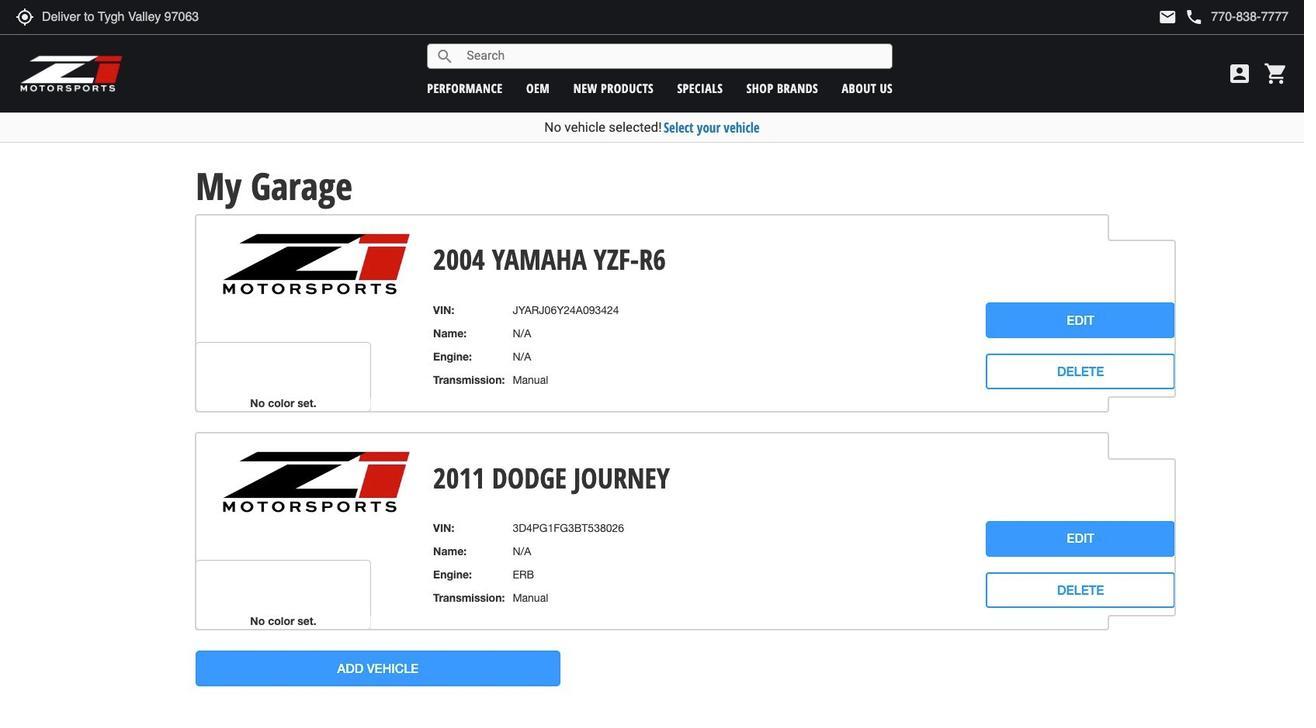 Task type: describe. For each thing, give the bounding box(es) containing it.
2 z1 image from the top
[[221, 451, 412, 515]]



Task type: vqa. For each thing, say whether or not it's contained in the screenshot.
'Us'
no



Task type: locate. For each thing, give the bounding box(es) containing it.
z1 motorsports logo image
[[19, 54, 124, 93]]

Search search field
[[454, 44, 892, 68]]

1 vertical spatial z1 image
[[221, 451, 412, 515]]

z1 image
[[221, 233, 412, 296], [221, 451, 412, 515]]

1 z1 image from the top
[[221, 233, 412, 296]]

0 vertical spatial z1 image
[[221, 233, 412, 296]]



